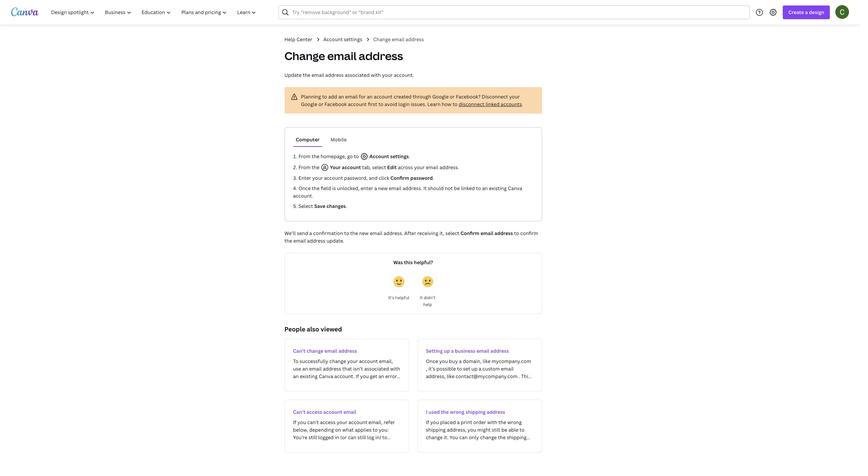 Task type: locate. For each thing, give the bounding box(es) containing it.
to
[[323, 93, 327, 100], [379, 101, 384, 108], [453, 101, 458, 108], [354, 153, 359, 160], [477, 185, 481, 192], [345, 230, 349, 237], [515, 230, 520, 237]]

select
[[372, 164, 386, 171], [446, 230, 460, 237]]

facebook?
[[456, 93, 481, 100]]

wrong
[[450, 409, 465, 416]]

select right it,
[[446, 230, 460, 237]]

update the email address associated with your account.
[[285, 72, 414, 78]]

0 horizontal spatial it
[[420, 295, 423, 301]]

learn
[[428, 101, 441, 108]]

change email address link
[[374, 36, 424, 43]]

0 vertical spatial google
[[433, 93, 449, 100]]

account.
[[394, 72, 414, 78], [293, 193, 314, 199]]

address. up not
[[440, 164, 460, 171]]

1 vertical spatial select
[[446, 230, 460, 237]]

google down planning on the left
[[301, 101, 318, 108]]

1 vertical spatial new
[[360, 230, 369, 237]]

0 vertical spatial account.
[[394, 72, 414, 78]]

1 vertical spatial account
[[370, 153, 389, 160]]

0 vertical spatial it
[[424, 185, 427, 192]]

address inside change email address link
[[406, 36, 424, 43]]

to right the go
[[354, 153, 359, 160]]

should
[[428, 185, 444, 192]]

0 horizontal spatial linked
[[461, 185, 475, 192]]

1 vertical spatial account.
[[293, 193, 314, 199]]

1 vertical spatial confirm
[[461, 230, 480, 237]]

1 vertical spatial google
[[301, 101, 318, 108]]

address. inside once the field is unlocked, enter a new email address. it should not be linked to an existing canva account.
[[403, 185, 423, 192]]

0 horizontal spatial account settings
[[324, 36, 363, 43]]

computer button
[[293, 133, 323, 146]]

account right the access
[[324, 409, 343, 416]]

a right send
[[310, 230, 312, 237]]

😔 image
[[423, 277, 434, 288]]

your
[[382, 72, 393, 78], [510, 93, 520, 100], [414, 164, 425, 171], [313, 175, 323, 181]]

1 vertical spatial from
[[299, 164, 311, 171]]

address inside can't change email address link
[[339, 348, 357, 355]]

1 horizontal spatial settings
[[391, 153, 409, 160]]

email
[[392, 36, 405, 43], [328, 48, 357, 63], [312, 72, 324, 78], [346, 93, 358, 100], [426, 164, 439, 171], [389, 185, 402, 192], [370, 230, 383, 237], [481, 230, 494, 237], [294, 238, 306, 244], [325, 348, 338, 355], [477, 348, 490, 355], [344, 409, 357, 416]]

people also viewed
[[285, 325, 342, 334]]

it left should
[[424, 185, 427, 192]]

or down planning on the left
[[319, 101, 324, 108]]

associated
[[345, 72, 370, 78]]

it,
[[440, 230, 445, 237]]

the right confirmation
[[351, 230, 358, 237]]

for
[[359, 93, 366, 100]]

1 horizontal spatial new
[[379, 185, 388, 192]]

an right add
[[339, 93, 344, 100]]

0 horizontal spatial google
[[301, 101, 318, 108]]

to left add
[[323, 93, 327, 100]]

0 vertical spatial from
[[299, 153, 311, 160]]

1 vertical spatial address.
[[403, 185, 423, 192]]

account up avoid
[[374, 93, 393, 100]]

disconnect linked accounts link
[[459, 101, 522, 108]]

the up from the
[[312, 153, 320, 160]]

.
[[522, 101, 524, 108], [409, 153, 411, 160], [433, 175, 435, 181], [346, 203, 347, 210]]

accounts
[[501, 101, 522, 108]]

0 vertical spatial change
[[374, 36, 391, 43]]

it didn't help
[[420, 295, 436, 308]]

from the
[[299, 164, 321, 171]]

linked down disconnect
[[486, 101, 500, 108]]

the down we'll
[[285, 238, 292, 244]]

1 horizontal spatial an
[[367, 93, 373, 100]]

0 vertical spatial new
[[379, 185, 388, 192]]

update.
[[327, 238, 345, 244]]

1 vertical spatial account settings
[[369, 153, 409, 160]]

an left existing
[[483, 185, 488, 192]]

we'll
[[285, 230, 296, 237]]

address
[[406, 36, 424, 43], [359, 48, 403, 63], [326, 72, 344, 78], [495, 230, 514, 237], [307, 238, 326, 244], [339, 348, 357, 355], [491, 348, 509, 355], [487, 409, 506, 416]]

password
[[411, 175, 433, 181]]

0 horizontal spatial settings
[[344, 36, 363, 43]]

a right enter
[[375, 185, 377, 192]]

mobile button
[[328, 133, 350, 146]]

was this helpful?
[[394, 259, 433, 266]]

0 horizontal spatial account
[[324, 36, 343, 43]]

1 horizontal spatial change
[[374, 36, 391, 43]]

0 horizontal spatial new
[[360, 230, 369, 237]]

0 vertical spatial settings
[[344, 36, 363, 43]]

0 vertical spatial account
[[324, 36, 343, 43]]

a right up
[[452, 348, 454, 355]]

can't access account email
[[293, 409, 357, 416]]

to inside to confirm the email address update.
[[515, 230, 520, 237]]

address inside i used the wrong shipping address link
[[487, 409, 506, 416]]

1 vertical spatial it
[[420, 295, 423, 301]]

computer
[[296, 136, 320, 143]]

to inside once the field is unlocked, enter a new email address. it should not be linked to an existing canva account.
[[477, 185, 481, 192]]

account. up created
[[394, 72, 414, 78]]

1 horizontal spatial account
[[370, 153, 389, 160]]

1 horizontal spatial linked
[[486, 101, 500, 108]]

0 vertical spatial linked
[[486, 101, 500, 108]]

change
[[374, 36, 391, 43], [285, 48, 325, 63]]

can't
[[293, 348, 306, 355]]

confirmation
[[313, 230, 343, 237]]

confirm down across
[[391, 175, 410, 181]]

it
[[424, 185, 427, 192], [420, 295, 423, 301]]

0 vertical spatial confirm
[[391, 175, 410, 181]]

1 horizontal spatial account settings
[[369, 153, 409, 160]]

2 vertical spatial address.
[[384, 230, 404, 237]]

account right center
[[324, 36, 343, 43]]

was
[[394, 259, 403, 266]]

a left design at the top of the page
[[806, 9, 809, 15]]

to left existing
[[477, 185, 481, 192]]

the right update
[[303, 72, 311, 78]]

your up password
[[414, 164, 425, 171]]

to up the update.
[[345, 230, 349, 237]]

from up from the
[[299, 153, 311, 160]]

linked right be
[[461, 185, 475, 192]]

an
[[339, 93, 344, 100], [367, 93, 373, 100], [483, 185, 488, 192]]

business
[[455, 348, 476, 355]]

i used the wrong shipping address link
[[418, 400, 543, 453]]

1 vertical spatial linked
[[461, 185, 475, 192]]

account down the go
[[342, 164, 361, 171]]

account
[[374, 93, 393, 100], [348, 101, 367, 108], [342, 164, 361, 171], [324, 175, 343, 181], [324, 409, 343, 416]]

setting up a business email address link
[[418, 339, 543, 392]]

confirm right it,
[[461, 230, 480, 237]]

click
[[379, 175, 390, 181]]

it left didn't
[[420, 295, 423, 301]]

go
[[348, 153, 353, 160]]

your inside planning to add an email for an account created through google or facebook? disconnect your google or facebook account first to avoid login issues. learn how to
[[510, 93, 520, 100]]

new
[[379, 185, 388, 192], [360, 230, 369, 237]]

0 vertical spatial change email address
[[374, 36, 424, 43]]

your account
[[329, 164, 361, 171]]

change email address
[[374, 36, 424, 43], [285, 48, 403, 63]]

didn't
[[424, 295, 436, 301]]

address. left 'after'
[[384, 230, 404, 237]]

0 horizontal spatial an
[[339, 93, 344, 100]]

confirm
[[521, 230, 539, 237]]

to left confirm
[[515, 230, 520, 237]]

account. down once
[[293, 193, 314, 199]]

2 from from the top
[[299, 164, 311, 171]]

1 vertical spatial or
[[319, 101, 324, 108]]

enter
[[361, 185, 374, 192]]

the left field
[[312, 185, 320, 192]]

1 from from the top
[[299, 153, 311, 160]]

new inside once the field is unlocked, enter a new email address. it should not be linked to an existing canva account.
[[379, 185, 388, 192]]

1 horizontal spatial select
[[446, 230, 460, 237]]

1 vertical spatial settings
[[391, 153, 409, 160]]

account settings
[[324, 36, 363, 43], [369, 153, 409, 160]]

address inside the setting up a business email address link
[[491, 348, 509, 355]]

linked
[[486, 101, 500, 108], [461, 185, 475, 192]]

0 horizontal spatial select
[[372, 164, 386, 171]]

1 vertical spatial change
[[285, 48, 325, 63]]

receiving
[[418, 230, 439, 237]]

google up how at the top
[[433, 93, 449, 100]]

the right used
[[441, 409, 449, 416]]

from up enter
[[299, 164, 311, 171]]

0 horizontal spatial account.
[[293, 193, 314, 199]]

it inside the it didn't help
[[420, 295, 423, 301]]

or
[[450, 93, 455, 100], [319, 101, 324, 108]]

select up click
[[372, 164, 386, 171]]

your up accounts
[[510, 93, 520, 100]]

2 horizontal spatial an
[[483, 185, 488, 192]]

1 horizontal spatial or
[[450, 93, 455, 100]]

an right 'for'
[[367, 93, 373, 100]]

can't
[[293, 409, 306, 416]]

address. down password
[[403, 185, 423, 192]]

1 horizontal spatial it
[[424, 185, 427, 192]]

linked inside once the field is unlocked, enter a new email address. it should not be linked to an existing canva account.
[[461, 185, 475, 192]]

or up how at the top
[[450, 93, 455, 100]]

setting
[[426, 348, 443, 355]]

mobile
[[331, 136, 347, 143]]

1 vertical spatial change email address
[[285, 48, 403, 63]]

account up the "edit" on the top left
[[370, 153, 389, 160]]

0 horizontal spatial confirm
[[391, 175, 410, 181]]

settings
[[344, 36, 363, 43], [391, 153, 409, 160]]



Task type: describe. For each thing, give the bounding box(es) containing it.
from the homepage, go to
[[299, 153, 360, 160]]

your
[[330, 164, 341, 171]]

shipping
[[466, 409, 486, 416]]

help center link
[[285, 36, 313, 43]]

save
[[315, 203, 326, 210]]

add
[[329, 93, 338, 100]]

people
[[285, 325, 306, 334]]

update
[[285, 72, 302, 78]]

changes
[[327, 203, 346, 210]]

select
[[299, 203, 313, 210]]

once
[[299, 185, 311, 192]]

password,
[[344, 175, 368, 181]]

planning
[[301, 93, 321, 100]]

0 horizontal spatial or
[[319, 101, 324, 108]]

canva
[[508, 185, 523, 192]]

planning to add an email for an account created through google or facebook? disconnect your google or facebook account first to avoid login issues. learn how to
[[301, 93, 520, 108]]

can't access account email link
[[285, 400, 410, 453]]

create
[[789, 9, 805, 15]]

be
[[454, 185, 460, 192]]

through
[[413, 93, 432, 100]]

viewed
[[321, 325, 342, 334]]

account down 'for'
[[348, 101, 367, 108]]

0 horizontal spatial change
[[285, 48, 325, 63]]

1 horizontal spatial account.
[[394, 72, 414, 78]]

after
[[405, 230, 417, 237]]

to right first
[[379, 101, 384, 108]]

field
[[321, 185, 331, 192]]

to confirm the email address update.
[[285, 230, 539, 244]]

design
[[810, 9, 825, 15]]

it inside once the field is unlocked, enter a new email address. it should not be linked to an existing canva account.
[[424, 185, 427, 192]]

helpful
[[396, 295, 410, 301]]

this
[[404, 259, 413, 266]]

select save changes .
[[299, 203, 347, 210]]

tab, select edit across your email address.
[[361, 164, 460, 171]]

top level navigation element
[[47, 5, 262, 19]]

avoid
[[385, 101, 398, 108]]

your right enter
[[313, 175, 323, 181]]

enter
[[299, 175, 311, 181]]

a inside dropdown button
[[806, 9, 809, 15]]

email inside planning to add an email for an account created through google or facebook? disconnect your google or facebook account first to avoid login issues. learn how to
[[346, 93, 358, 100]]

your right with
[[382, 72, 393, 78]]

the inside once the field is unlocked, enter a new email address. it should not be linked to an existing canva account.
[[312, 185, 320, 192]]

it's
[[389, 295, 395, 301]]

0 vertical spatial address.
[[440, 164, 460, 171]]

we'll send a confirmation to the new email address. after receiving it, select confirm email address
[[285, 230, 514, 237]]

0 vertical spatial account settings
[[324, 36, 363, 43]]

send
[[297, 230, 308, 237]]

email inside once the field is unlocked, enter a new email address. it should not be linked to an existing canva account.
[[389, 185, 402, 192]]

with
[[371, 72, 381, 78]]

help center
[[285, 36, 313, 43]]

up
[[444, 348, 450, 355]]

how
[[442, 101, 452, 108]]

homepage,
[[321, 153, 346, 160]]

account up 'is'
[[324, 175, 343, 181]]

center
[[297, 36, 313, 43]]

create a design
[[789, 9, 825, 15]]

disconnect
[[482, 93, 509, 100]]

christina overa image
[[836, 5, 850, 19]]

also
[[307, 325, 319, 334]]

0 vertical spatial select
[[372, 164, 386, 171]]

enter your account password, and click confirm password .
[[299, 175, 435, 181]]

access
[[307, 409, 323, 416]]

is
[[333, 185, 336, 192]]

edit
[[388, 164, 397, 171]]

create a design button
[[784, 5, 831, 19]]

from for from the homepage, go to
[[299, 153, 311, 160]]

disconnect linked accounts .
[[459, 101, 524, 108]]

help
[[285, 36, 296, 43]]

login
[[399, 101, 410, 108]]

can't change email address link
[[285, 339, 410, 392]]

help
[[424, 302, 432, 308]]

1 horizontal spatial google
[[433, 93, 449, 100]]

Try "remove background" or "brand kit" search field
[[293, 6, 746, 19]]

the down from the homepage, go to
[[312, 164, 320, 171]]

a inside once the field is unlocked, enter a new email address. it should not be linked to an existing canva account.
[[375, 185, 377, 192]]

an inside once the field is unlocked, enter a new email address. it should not be linked to an existing canva account.
[[483, 185, 488, 192]]

setting up a business email address
[[426, 348, 509, 355]]

it's helpful
[[389, 295, 410, 301]]

helpful?
[[414, 259, 433, 266]]

facebook
[[325, 101, 347, 108]]

issues.
[[411, 101, 427, 108]]

created
[[394, 93, 412, 100]]

to right how at the top
[[453, 101, 458, 108]]

account settings link
[[324, 36, 363, 43]]

tab,
[[362, 164, 371, 171]]

i used the wrong shipping address
[[426, 409, 506, 416]]

and
[[369, 175, 378, 181]]

1 horizontal spatial confirm
[[461, 230, 480, 237]]

existing
[[490, 185, 507, 192]]

change
[[307, 348, 324, 355]]

disconnect
[[459, 101, 485, 108]]

0 vertical spatial or
[[450, 93, 455, 100]]

address inside to confirm the email address update.
[[307, 238, 326, 244]]

used
[[429, 409, 440, 416]]

email inside to confirm the email address update.
[[294, 238, 306, 244]]

unlocked,
[[337, 185, 360, 192]]

from for from the
[[299, 164, 311, 171]]

the inside to confirm the email address update.
[[285, 238, 292, 244]]

🙂 image
[[394, 277, 405, 288]]

i
[[426, 409, 428, 416]]

once the field is unlocked, enter a new email address. it should not be linked to an existing canva account.
[[293, 185, 523, 199]]

account. inside once the field is unlocked, enter a new email address. it should not be linked to an existing canva account.
[[293, 193, 314, 199]]



Task type: vqa. For each thing, say whether or not it's contained in the screenshot.
Search term: search box
no



